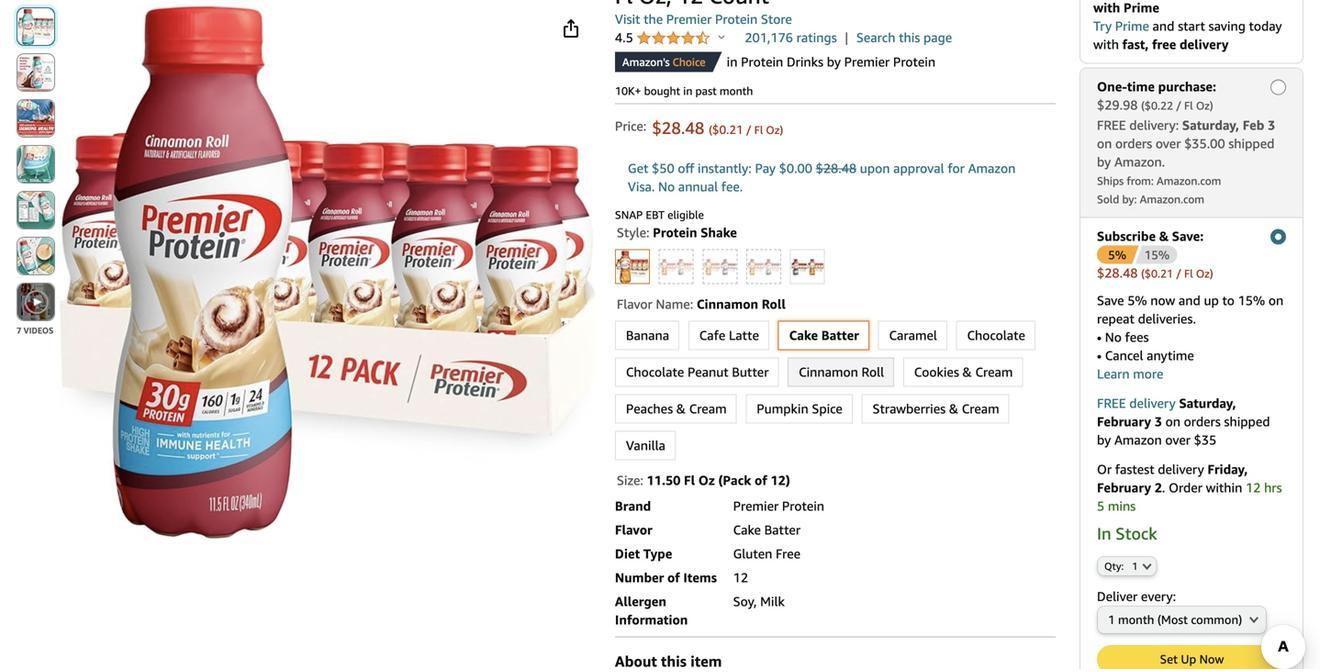 Task type: locate. For each thing, give the bounding box(es) containing it.
flavor for flavor name: cinnamon roll
[[617, 297, 653, 312]]

diet
[[615, 546, 640, 561]]

option group containing banana
[[610, 317, 1056, 464]]

strawberries & cream
[[873, 401, 1000, 416]]

roll up strawberries
[[862, 364, 884, 380]]

flavor down brand
[[615, 522, 653, 538]]

1 horizontal spatial roll
[[862, 364, 884, 380]]

0 vertical spatial $28.48
[[652, 118, 705, 138]]

size:
[[617, 473, 643, 488]]

2 vertical spatial /
[[1176, 267, 1181, 280]]

chocolate button
[[957, 322, 1035, 349]]

protein shake image
[[616, 250, 649, 283]]

0 horizontal spatial 1
[[1108, 613, 1115, 627]]

None submit
[[17, 8, 54, 45], [17, 54, 54, 91], [17, 100, 54, 137], [17, 146, 54, 183], [17, 192, 54, 229], [17, 238, 54, 275], [17, 284, 54, 320], [17, 8, 54, 45], [17, 54, 54, 91], [17, 100, 54, 137], [17, 146, 54, 183], [17, 192, 54, 229], [17, 238, 54, 275], [17, 284, 54, 320]]

&
[[1159, 228, 1169, 244], [963, 364, 972, 380], [676, 401, 686, 416], [949, 401, 959, 416]]

$28.48 down 10k+ bought in past month
[[652, 118, 705, 138]]

1 vertical spatial flavor
[[615, 522, 653, 538]]

& right peaches
[[676, 401, 686, 416]]

cake up "gluten"
[[733, 522, 761, 538]]

orders up amazon.
[[1116, 136, 1152, 151]]

premier down search
[[844, 54, 890, 69]]

month right the past
[[720, 84, 753, 97]]

1 vertical spatial february
[[1097, 480, 1151, 495]]

chocolate up cookies & cream
[[967, 328, 1025, 343]]

no down $50
[[658, 179, 675, 194]]

0 vertical spatial 15%
[[1145, 248, 1170, 262]]

12 left hrs
[[1246, 480, 1261, 495]]

1 vertical spatial chocolate
[[626, 364, 684, 380]]

premier up "4.5" button
[[666, 11, 712, 27]]

in stock
[[1097, 524, 1157, 543]]

chocolate for chocolate peanut butter
[[626, 364, 684, 380]]

$28.48 up save
[[1097, 265, 1138, 280]]

amazon.com down from:
[[1140, 193, 1205, 205]]

pumpkin spice button
[[747, 395, 852, 423]]

1 vertical spatial 3
[[1155, 414, 1162, 429]]

1 vertical spatial 15%
[[1238, 293, 1265, 308]]

fl down save:
[[1184, 267, 1193, 280]]

0 horizontal spatial amazon
[[968, 161, 1016, 176]]

february inside "saturday, february 3"
[[1097, 414, 1151, 429]]

caramel
[[889, 328, 937, 343]]

2 vertical spatial on
[[1166, 414, 1181, 429]]

oz) inside $28.48 ( $0.21 / fl oz)
[[1196, 267, 1213, 280]]

1 vertical spatial $0.21
[[1145, 267, 1173, 280]]

cookies & cream button
[[904, 359, 1022, 386]]

2 vertical spatial $28.48
[[1097, 265, 1138, 280]]

1 down deliver
[[1108, 613, 1115, 627]]

start
[[1178, 18, 1205, 33]]

over left $35
[[1165, 432, 1191, 447]]

1 right qty:
[[1132, 560, 1138, 572]]

( down the 'subscribe & save:' at the top
[[1141, 267, 1145, 280]]

of left 12)
[[755, 473, 767, 488]]

1 horizontal spatial $0.21
[[1145, 267, 1173, 280]]

free delivery
[[1097, 396, 1176, 411]]

snap ebt eligible
[[615, 208, 704, 221]]

1 vertical spatial saturday,
[[1179, 396, 1236, 411]]

cream down cookies & cream button
[[962, 401, 1000, 416]]

by right drinks
[[827, 54, 841, 69]]

deliver every:
[[1097, 589, 1176, 604]]

1 vertical spatial cake batter
[[733, 522, 801, 538]]

protein shake + protein shake cinnamon roll image
[[747, 250, 780, 283]]

premier down (pack
[[733, 499, 779, 514]]

amazon's choice
[[622, 56, 706, 68]]

on down free delivery link
[[1166, 414, 1181, 429]]

protein shake + protein shake chocolate image
[[704, 250, 737, 283]]

1 option group from the top
[[610, 246, 1056, 288]]

2 horizontal spatial premier
[[844, 54, 890, 69]]

subscribe
[[1097, 228, 1156, 244]]

february inside friday, february 2
[[1097, 480, 1151, 495]]

roll down protein shake + protein shake cinnamon roll icon
[[762, 297, 786, 312]]

1 horizontal spatial dropdown image
[[1250, 616, 1259, 623]]

2 february from the top
[[1097, 480, 1151, 495]]

purchase:
[[1158, 79, 1216, 94]]

amazon's
[[622, 56, 670, 68]]

shipped down feb
[[1229, 136, 1275, 151]]

on up ships
[[1097, 136, 1112, 151]]

0 vertical spatial •
[[1097, 329, 1102, 345]]

$0.21 up instantly:
[[712, 123, 743, 137]]

0 horizontal spatial premier
[[666, 11, 712, 27]]

option group for flavor name: cinnamon roll
[[610, 317, 1056, 464]]

of
[[755, 473, 767, 488], [667, 570, 680, 585]]

free delivery link
[[1097, 396, 1176, 411]]

2 vertical spatial premier
[[733, 499, 779, 514]]

•
[[1097, 329, 1102, 345], [1097, 348, 1102, 363]]

cinnamon up spice
[[799, 364, 858, 380]]

12)
[[771, 473, 790, 488]]

fl up pay
[[754, 123, 763, 136]]

up
[[1204, 293, 1219, 308]]

1 horizontal spatial cake
[[789, 328, 818, 343]]

in right choice
[[727, 54, 738, 69]]

no down repeat on the top right of the page
[[1105, 329, 1122, 345]]

3 down free delivery link
[[1155, 414, 1162, 429]]

0 vertical spatial batter
[[822, 328, 859, 343]]

5% inside save 5% now and up to 15% on repeat deliveries. • no fees • cancel anytime learn more
[[1128, 293, 1147, 308]]

saturday, inside "saturday, february 3"
[[1179, 396, 1236, 411]]

and up free in the top right of the page
[[1153, 18, 1175, 33]]

1 horizontal spatial on
[[1166, 414, 1181, 429]]

radio inactive image
[[1271, 79, 1286, 95]]

by:
[[1122, 193, 1137, 205]]

amazon right for
[[968, 161, 1016, 176]]

in protein drinks by premier protein
[[727, 54, 936, 69]]

1 vertical spatial on
[[1269, 293, 1284, 308]]

1 vertical spatial roll
[[862, 364, 884, 380]]

0 vertical spatial /
[[1176, 99, 1181, 112]]

1 horizontal spatial 1
[[1132, 560, 1138, 572]]

( down the past
[[709, 123, 712, 136]]

diet type
[[615, 546, 672, 561]]

over inside on orders shipped by amazon over $35
[[1165, 432, 1191, 447]]

by inside on orders shipped by amazon over $35
[[1097, 432, 1111, 447]]

15% right to
[[1238, 293, 1265, 308]]

snap
[[615, 208, 643, 221]]

0 horizontal spatial no
[[658, 179, 675, 194]]

and left 'up'
[[1179, 293, 1201, 308]]

by for protein
[[827, 54, 841, 69]]

fl inside one-time purchase: $29.98 ( $0.22 / fl oz) free delivery: saturday, feb 3 on orders over $35.00 shipped by amazon. ships from: amazon.com sold by: amazon.com
[[1184, 99, 1193, 112]]

cake batter inside button
[[789, 328, 859, 343]]

protein shake + protein shake(pack of 12) image
[[791, 250, 824, 283]]

0 horizontal spatial orders
[[1116, 136, 1152, 151]]

1 vertical spatial amazon.com
[[1140, 193, 1205, 205]]

oz) inside price: $28.48 ( $0.21 / fl oz)
[[766, 123, 783, 136]]

oz) inside one-time purchase: $29.98 ( $0.22 / fl oz) free delivery: saturday, feb 3 on orders over $35.00 shipped by amazon. ships from: amazon.com sold by: amazon.com
[[1196, 99, 1213, 112]]

in left the past
[[683, 84, 693, 97]]

5% left now on the right top
[[1128, 293, 1147, 308]]

1 vertical spatial no
[[1105, 329, 1122, 345]]

2 horizontal spatial on
[[1269, 293, 1284, 308]]

approval
[[893, 161, 944, 176]]

by up ships
[[1097, 154, 1111, 169]]

month down deliver every:
[[1118, 613, 1154, 627]]

the
[[644, 11, 663, 27]]

amazon.com
[[1157, 174, 1221, 187], [1140, 193, 1205, 205]]

cake batter up gluten free
[[733, 522, 801, 538]]

201,176 ratings link
[[745, 30, 837, 45]]

size: 11.50 fl oz (pack of 12)
[[617, 473, 790, 488]]

0 horizontal spatial of
[[667, 570, 680, 585]]

• left cancel on the right
[[1097, 348, 1102, 363]]

0 horizontal spatial roll
[[762, 297, 786, 312]]

$0.21 inside price: $28.48 ( $0.21 / fl oz)
[[712, 123, 743, 137]]

cream for peaches & cream
[[689, 401, 727, 416]]

orders inside one-time purchase: $29.98 ( $0.22 / fl oz) free delivery: saturday, feb 3 on orders over $35.00 shipped by amazon. ships from: amazon.com sold by: amazon.com
[[1116, 136, 1152, 151]]

flavor name: cinnamon roll
[[617, 297, 786, 312]]

0 vertical spatial option group
[[610, 246, 1056, 288]]

& for subscribe
[[1159, 228, 1169, 244]]

shipped up the friday,
[[1224, 414, 1270, 429]]

0 horizontal spatial 12
[[733, 570, 748, 585]]

12 up 'soy,'
[[733, 570, 748, 585]]

cream down "peanut"
[[689, 401, 727, 416]]

2 horizontal spatial $28.48
[[1097, 265, 1138, 280]]

0 vertical spatial month
[[720, 84, 753, 97]]

1 horizontal spatial month
[[1118, 613, 1154, 627]]

number of items
[[615, 570, 717, 585]]

$0.00
[[779, 161, 812, 176]]

1 vertical spatial oz)
[[766, 123, 783, 136]]

$28.48
[[652, 118, 705, 138], [816, 161, 857, 176], [1097, 265, 1138, 280]]

popover image
[[718, 34, 725, 39]]

chocolate inside chocolate button
[[967, 328, 1025, 343]]

1 • from the top
[[1097, 329, 1102, 345]]

deliveries.
[[1138, 311, 1196, 326]]

/ up the "get $50 off instantly: pay $0.00 $28.48"
[[746, 123, 751, 136]]

1 vertical spatial over
[[1165, 432, 1191, 447]]

1 vertical spatial cake
[[733, 522, 761, 538]]

by up 'or'
[[1097, 432, 1111, 447]]

2 vertical spatial (
[[1141, 267, 1145, 280]]

qty: 1
[[1104, 560, 1138, 572]]

brand
[[615, 499, 651, 514]]

0 vertical spatial over
[[1156, 136, 1181, 151]]

now
[[1151, 293, 1175, 308]]

delivery up order
[[1158, 462, 1204, 477]]

/ right "$0.22"
[[1176, 99, 1181, 112]]

1 vertical spatial /
[[746, 123, 751, 136]]

0 horizontal spatial cinnamon
[[697, 297, 758, 312]]

february
[[1097, 414, 1151, 429], [1097, 480, 1151, 495]]

dropdown image right qty: 1
[[1143, 563, 1152, 570]]

protein down 201,176
[[741, 54, 783, 69]]

1 vertical spatial 12
[[733, 570, 748, 585]]

cake batter
[[789, 328, 859, 343], [733, 522, 801, 538]]

cream
[[975, 364, 1013, 380], [689, 401, 727, 416], [962, 401, 1000, 416]]

fast, free delivery
[[1122, 37, 1229, 52]]

0 vertical spatial 5%
[[1108, 248, 1126, 262]]

fee.
[[721, 179, 743, 194]]

banana
[[626, 328, 669, 343]]

15% inside save 5% now and up to 15% on repeat deliveries. • no fees • cancel anytime learn more
[[1238, 293, 1265, 308]]

1 horizontal spatial and
[[1179, 293, 1201, 308]]

no inside save 5% now and up to 15% on repeat deliveries. • no fees • cancel anytime learn more
[[1105, 329, 1122, 345]]

1 horizontal spatial chocolate
[[967, 328, 1025, 343]]

subscribe & save:
[[1097, 228, 1204, 244]]

amazon
[[968, 161, 1016, 176], [1115, 432, 1162, 447]]

12 inside 12 hrs 5 mins
[[1246, 480, 1261, 495]]

within
[[1206, 480, 1243, 495]]

oz) up 'up'
[[1196, 267, 1213, 280]]

1 free from the top
[[1097, 117, 1126, 132]]

protein down 'eligible'
[[653, 225, 697, 240]]

february down free delivery
[[1097, 414, 1151, 429]]

chocolate inside chocolate peanut butter button
[[626, 364, 684, 380]]

3 inside one-time purchase: $29.98 ( $0.22 / fl oz) free delivery: saturday, feb 3 on orders over $35.00 shipped by amazon. ships from: amazon.com sold by: amazon.com
[[1268, 117, 1275, 132]]

shipped inside one-time purchase: $29.98 ( $0.22 / fl oz) free delivery: saturday, feb 3 on orders over $35.00 shipped by amazon. ships from: amazon.com sold by: amazon.com
[[1229, 136, 1275, 151]]

over inside one-time purchase: $29.98 ( $0.22 / fl oz) free delivery: saturday, feb 3 on orders over $35.00 shipped by amazon. ships from: amazon.com sold by: amazon.com
[[1156, 136, 1181, 151]]

by inside one-time purchase: $29.98 ( $0.22 / fl oz) free delivery: saturday, feb 3 on orders over $35.00 shipped by amazon. ships from: amazon.com sold by: amazon.com
[[1097, 154, 1111, 169]]

protein for style: protein shake
[[653, 225, 697, 240]]

roll inside button
[[862, 364, 884, 380]]

amazon inside upon approval for amazon visa. no annual fee.
[[968, 161, 1016, 176]]

flavor up banana
[[617, 297, 653, 312]]

0 vertical spatial of
[[755, 473, 767, 488]]

$0.21
[[712, 123, 743, 137], [1145, 267, 1173, 280]]

0 vertical spatial 12
[[1246, 480, 1261, 495]]

& for cookies
[[963, 364, 972, 380]]

fl down purchase:
[[1184, 99, 1193, 112]]

$28.48 left the upon
[[816, 161, 857, 176]]

& left save:
[[1159, 228, 1169, 244]]

1 horizontal spatial 5%
[[1128, 293, 1147, 308]]

1 vertical spatial in
[[683, 84, 693, 97]]

save
[[1097, 293, 1124, 308]]

ships
[[1097, 174, 1124, 187]]

0 vertical spatial orders
[[1116, 136, 1152, 151]]

1 month (most common)
[[1108, 613, 1242, 627]]

cinnamon up the cafe latte
[[697, 297, 758, 312]]

fl inside $28.48 ( $0.21 / fl oz)
[[1184, 267, 1193, 280]]

dropdown image
[[1143, 563, 1152, 570], [1250, 616, 1259, 623]]

delivery down the start
[[1180, 37, 1229, 52]]

flavor
[[617, 297, 653, 312], [615, 522, 653, 538]]

0 vertical spatial 3
[[1268, 117, 1275, 132]]

0 horizontal spatial on
[[1097, 136, 1112, 151]]

february up mins
[[1097, 480, 1151, 495]]

oz) up pay
[[766, 123, 783, 136]]

mins
[[1108, 498, 1136, 514]]

batter down premier protein
[[764, 522, 801, 538]]

/
[[1176, 99, 1181, 112], [746, 123, 751, 136], [1176, 267, 1181, 280]]

0 vertical spatial no
[[658, 179, 675, 194]]

free inside one-time purchase: $29.98 ( $0.22 / fl oz) free delivery: saturday, feb 3 on orders over $35.00 shipped by amazon. ships from: amazon.com sold by: amazon.com
[[1097, 117, 1126, 132]]

protein up popover image
[[715, 11, 758, 27]]

2 vertical spatial delivery
[[1158, 462, 1204, 477]]

2 option group from the top
[[610, 317, 1056, 464]]

option group
[[610, 246, 1056, 288], [610, 317, 1056, 464]]

cream down chocolate button
[[975, 364, 1013, 380]]

protein down 12)
[[782, 499, 825, 514]]

0 vertical spatial (
[[1141, 99, 1145, 112]]

0 vertical spatial cake batter
[[789, 328, 859, 343]]

1 vertical spatial •
[[1097, 348, 1102, 363]]

saturday, up $35.00
[[1182, 117, 1239, 132]]

batter up cinnamon roll
[[822, 328, 859, 343]]

$29.98
[[1097, 97, 1138, 112]]

2 • from the top
[[1097, 348, 1102, 363]]

past
[[696, 84, 717, 97]]

upon approval for amazon visa. no annual fee.
[[628, 161, 1016, 194]]

1 horizontal spatial 15%
[[1238, 293, 1265, 308]]

1 vertical spatial premier
[[844, 54, 890, 69]]

0 vertical spatial by
[[827, 54, 841, 69]]

0 vertical spatial flavor
[[617, 297, 653, 312]]

saturday, up on orders shipped by amazon over $35
[[1179, 396, 1236, 411]]

15% up $28.48 ( $0.21 / fl oz)
[[1145, 248, 1170, 262]]

1 vertical spatial $28.48
[[816, 161, 857, 176]]

2 vertical spatial oz)
[[1196, 267, 1213, 280]]

oz) down purchase:
[[1196, 99, 1213, 112]]

strawberries
[[873, 401, 946, 416]]

0 vertical spatial shipped
[[1229, 136, 1275, 151]]

saturday, february 3
[[1097, 396, 1236, 429]]

orders up $35
[[1184, 414, 1221, 429]]

over
[[1156, 136, 1181, 151], [1165, 432, 1191, 447]]

cream for cookies & cream
[[975, 364, 1013, 380]]

february for saturday, february 3
[[1097, 414, 1151, 429]]

2 vertical spatial by
[[1097, 432, 1111, 447]]

0 horizontal spatial in
[[683, 84, 693, 97]]

0 vertical spatial saturday,
[[1182, 117, 1239, 132]]

visit the premier protein store
[[615, 11, 792, 27]]

cake batter button
[[779, 322, 868, 349]]

7
[[17, 325, 21, 336]]

0 vertical spatial oz)
[[1196, 99, 1213, 112]]

this
[[899, 30, 920, 45]]

for
[[948, 161, 965, 176]]

$0.21 up now on the right top
[[1145, 267, 1173, 280]]

free down learn more 'link'
[[1097, 396, 1126, 411]]

0 horizontal spatial and
[[1153, 18, 1175, 33]]

cake batter up cinnamon roll
[[789, 328, 859, 343]]

cream for strawberries & cream
[[962, 401, 1000, 416]]

1 horizontal spatial orders
[[1184, 414, 1221, 429]]

1 horizontal spatial $28.48
[[816, 161, 857, 176]]

choice
[[673, 56, 706, 68]]

& right the cookies
[[963, 364, 972, 380]]

1 vertical spatial 1
[[1108, 613, 1115, 627]]

free down "$29.98"
[[1097, 117, 1126, 132]]

premier
[[666, 11, 712, 27], [844, 54, 890, 69], [733, 499, 779, 514]]

1 horizontal spatial cinnamon
[[799, 364, 858, 380]]

amazon.com down $35.00
[[1157, 174, 1221, 187]]

0 vertical spatial and
[[1153, 18, 1175, 33]]

amazon up fastest
[[1115, 432, 1162, 447]]

• down repeat on the top right of the page
[[1097, 329, 1102, 345]]

on right to
[[1269, 293, 1284, 308]]

5% down subscribe
[[1108, 248, 1126, 262]]

name:
[[656, 297, 693, 312]]

over down delivery: at right
[[1156, 136, 1181, 151]]

1 february from the top
[[1097, 414, 1151, 429]]

free
[[1097, 117, 1126, 132], [1097, 396, 1126, 411]]

cake up cinnamon roll button
[[789, 328, 818, 343]]

delivery down the learn more
[[1130, 396, 1176, 411]]

and inside save 5% now and up to 15% on repeat deliveries. • no fees • cancel anytime learn more
[[1179, 293, 1201, 308]]

3 right feb
[[1268, 117, 1275, 132]]

0 vertical spatial in
[[727, 54, 738, 69]]

0 vertical spatial $0.21
[[712, 123, 743, 137]]

0 horizontal spatial 15%
[[1145, 248, 1170, 262]]

chocolate up peaches
[[626, 364, 684, 380]]

delivery for free
[[1180, 37, 1229, 52]]

1 horizontal spatial no
[[1105, 329, 1122, 345]]

0 horizontal spatial batter
[[764, 522, 801, 538]]

of left items
[[667, 570, 680, 585]]

/ down save:
[[1176, 267, 1181, 280]]

0 vertical spatial cake
[[789, 328, 818, 343]]

( down time at the right of page
[[1141, 99, 1145, 112]]

0 horizontal spatial $0.21
[[712, 123, 743, 137]]

& down cookies & cream button
[[949, 401, 959, 416]]

1 vertical spatial shipped
[[1224, 414, 1270, 429]]

with
[[1093, 37, 1119, 52]]

0 horizontal spatial month
[[720, 84, 753, 97]]

1 vertical spatial free
[[1097, 396, 1126, 411]]

15%
[[1145, 248, 1170, 262], [1238, 293, 1265, 308]]

orders
[[1116, 136, 1152, 151], [1184, 414, 1221, 429]]

dropdown image right common)
[[1250, 616, 1259, 623]]

on
[[1097, 136, 1112, 151], [1269, 293, 1284, 308], [1166, 414, 1181, 429]]



Task type: describe. For each thing, give the bounding box(es) containing it.
protein for in protein drinks by premier protein
[[741, 54, 783, 69]]

annual
[[678, 179, 718, 194]]

gluten free
[[733, 546, 801, 561]]

allergen information
[[615, 594, 688, 628]]

. order within
[[1162, 480, 1246, 495]]

page
[[924, 30, 952, 45]]

learn more
[[1097, 366, 1164, 381]]

5
[[1097, 498, 1105, 514]]

on orders shipped by amazon over $35
[[1097, 414, 1270, 447]]

repeat
[[1097, 311, 1135, 326]]

gluten
[[733, 546, 772, 561]]

set
[[1160, 652, 1178, 666]]

fl left the oz
[[684, 473, 695, 488]]

( inside $28.48 ( $0.21 / fl oz)
[[1141, 267, 1145, 280]]

1 horizontal spatial of
[[755, 473, 767, 488]]

cinnamon roll
[[799, 364, 884, 380]]

anytime
[[1147, 348, 1194, 363]]

(pack
[[718, 473, 751, 488]]

$0.21 inside $28.48 ( $0.21 / fl oz)
[[1145, 267, 1173, 280]]

0 vertical spatial roll
[[762, 297, 786, 312]]

& for strawberries
[[949, 401, 959, 416]]

amazon.
[[1115, 154, 1165, 169]]

1 vertical spatial month
[[1118, 613, 1154, 627]]

hrs
[[1264, 480, 1282, 495]]

cafe latte button
[[689, 322, 768, 349]]

and inside and start saving today with
[[1153, 18, 1175, 33]]

ebt
[[646, 208, 665, 221]]

orders inside on orders shipped by amazon over $35
[[1184, 414, 1221, 429]]

0 horizontal spatial 5%
[[1108, 248, 1126, 262]]

try prime link
[[1093, 18, 1149, 33]]

to
[[1222, 293, 1235, 308]]

12 for 12
[[733, 570, 748, 585]]

$28.48 ( $0.21 / fl oz)
[[1097, 265, 1213, 280]]

or fastest delivery
[[1097, 462, 1208, 477]]

try
[[1093, 18, 1112, 33]]

oz
[[698, 473, 715, 488]]

protein shake + protein shake caramel image
[[660, 250, 693, 283]]

items
[[683, 570, 717, 585]]

soy,
[[733, 594, 757, 609]]

radio active image
[[1271, 229, 1286, 245]]

today
[[1249, 18, 1282, 33]]

/ inside price: $28.48 ( $0.21 / fl oz)
[[746, 123, 751, 136]]

upon
[[860, 161, 890, 176]]

$35.00
[[1184, 136, 1225, 151]]

soy, milk
[[733, 594, 785, 609]]

instantly:
[[698, 161, 752, 176]]

0 horizontal spatial cake
[[733, 522, 761, 538]]

visit
[[615, 11, 640, 27]]

$0.22
[[1145, 99, 1173, 112]]

fast,
[[1122, 37, 1149, 52]]

saturday, inside one-time purchase: $29.98 ( $0.22 / fl oz) free delivery: saturday, feb 3 on orders over $35.00 shipped by amazon. ships from: amazon.com sold by: amazon.com
[[1182, 117, 1239, 132]]

& for peaches
[[676, 401, 686, 416]]

common)
[[1191, 613, 1242, 627]]

4.5
[[615, 30, 637, 45]]

delivery for fastest
[[1158, 462, 1204, 477]]

milk
[[760, 594, 785, 609]]

1 vertical spatial batter
[[764, 522, 801, 538]]

0 horizontal spatial $28.48
[[652, 118, 705, 138]]

1 vertical spatial delivery
[[1130, 396, 1176, 411]]

up
[[1181, 652, 1197, 666]]

chocolate peanut butter button
[[616, 359, 778, 386]]

no inside upon approval for amazon visa. no annual fee.
[[658, 179, 675, 194]]

on inside save 5% now and up to 15% on repeat deliveries. • no fees • cancel anytime learn more
[[1269, 293, 1284, 308]]

fees
[[1125, 329, 1149, 345]]

feb
[[1243, 117, 1265, 132]]

butter
[[732, 364, 769, 380]]

$35
[[1194, 432, 1217, 447]]

one-time purchase: $29.98 ( $0.22 / fl oz) free delivery: saturday, feb 3 on orders over $35.00 shipped by amazon. ships from: amazon.com sold by: amazon.com
[[1097, 79, 1275, 205]]

time
[[1127, 79, 1155, 94]]

search this page link
[[857, 28, 952, 47]]

shipped inside on orders shipped by amazon over $35
[[1224, 414, 1270, 429]]

cinnamon inside button
[[799, 364, 858, 380]]

by for orders
[[1097, 432, 1111, 447]]

$50
[[652, 161, 675, 176]]

banana button
[[616, 322, 679, 349]]

type
[[643, 546, 672, 561]]

cinnamon roll button
[[789, 359, 893, 386]]

in
[[1097, 524, 1111, 543]]

pay
[[755, 161, 776, 176]]

amazon inside on orders shipped by amazon over $35
[[1115, 432, 1162, 447]]

4.5 button
[[615, 30, 725, 47]]

batter inside button
[[822, 328, 859, 343]]

get
[[628, 161, 649, 176]]

caramel button
[[879, 322, 946, 349]]

protein for premier protein
[[782, 499, 825, 514]]

set up now
[[1160, 652, 1224, 666]]

12 hrs 5 mins
[[1097, 480, 1282, 514]]

option group for style: protein shake
[[610, 246, 1056, 288]]

/ inside one-time purchase: $29.98 ( $0.22 / fl oz) free delivery: saturday, feb 3 on orders over $35.00 shipped by amazon. ships from: amazon.com sold by: amazon.com
[[1176, 99, 1181, 112]]

201,176 ratings
[[745, 30, 837, 45]]

0 vertical spatial amazon.com
[[1157, 174, 1221, 187]]

vanilla button
[[616, 432, 675, 460]]

order
[[1169, 480, 1203, 495]]

get $50 off instantly: pay $0.00 $28.48
[[628, 161, 857, 176]]

premier protein
[[733, 499, 825, 514]]

( inside one-time purchase: $29.98 ( $0.22 / fl oz) free delivery: saturday, feb 3 on orders over $35.00 shipped by amazon. ships from: amazon.com sold by: amazon.com
[[1141, 99, 1145, 112]]

0 horizontal spatial dropdown image
[[1143, 563, 1152, 570]]

on inside on orders shipped by amazon over $35
[[1166, 414, 1181, 429]]

2 free from the top
[[1097, 396, 1126, 411]]

price:
[[615, 118, 647, 134]]

0 vertical spatial cinnamon
[[697, 297, 758, 312]]

cookies
[[914, 364, 959, 380]]

deliver
[[1097, 589, 1138, 604]]

1 horizontal spatial in
[[727, 54, 738, 69]]

latte
[[729, 328, 759, 343]]

ratings
[[797, 30, 837, 45]]

save 5% now and up to 15% on repeat deliveries. • no fees • cancel anytime learn more
[[1097, 293, 1284, 381]]

3 inside "saturday, february 3"
[[1155, 414, 1162, 429]]

strawberries & cream button
[[863, 395, 1009, 423]]

on inside one-time purchase: $29.98 ( $0.22 / fl oz) free delivery: saturday, feb 3 on orders over $35.00 shipped by amazon. ships from: amazon.com sold by: amazon.com
[[1097, 136, 1112, 151]]

1 horizontal spatial premier
[[733, 499, 779, 514]]

peaches & cream
[[626, 401, 727, 416]]

style:
[[617, 225, 650, 240]]

number
[[615, 570, 664, 585]]

saving
[[1209, 18, 1246, 33]]

10k+
[[615, 84, 641, 97]]

chocolate for chocolate
[[967, 328, 1025, 343]]

/ inside $28.48 ( $0.21 / fl oz)
[[1176, 267, 1181, 280]]

free
[[1152, 37, 1176, 52]]

12 for 12 hrs 5 mins
[[1246, 480, 1261, 495]]

0 vertical spatial 1
[[1132, 560, 1138, 572]]

201,176
[[745, 30, 793, 45]]

fl inside price: $28.48 ( $0.21 / fl oz)
[[754, 123, 763, 136]]

eligible
[[668, 208, 704, 221]]

cake inside button
[[789, 328, 818, 343]]

protein down this
[[893, 54, 936, 69]]

0 vertical spatial premier
[[666, 11, 712, 27]]

1 vertical spatial dropdown image
[[1250, 616, 1259, 623]]

now
[[1200, 652, 1224, 666]]

flavor for flavor
[[615, 522, 653, 538]]

cancel
[[1105, 348, 1143, 363]]

information
[[615, 612, 688, 628]]

search
[[857, 30, 896, 45]]

| search this page
[[845, 30, 952, 45]]

style: protein shake
[[617, 225, 737, 240]]

( inside price: $28.48 ( $0.21 / fl oz)
[[709, 123, 712, 136]]

february for friday, february 2
[[1097, 480, 1151, 495]]

7 videos
[[17, 325, 53, 336]]

allergen
[[615, 594, 666, 609]]



Task type: vqa. For each thing, say whether or not it's contained in the screenshot.


